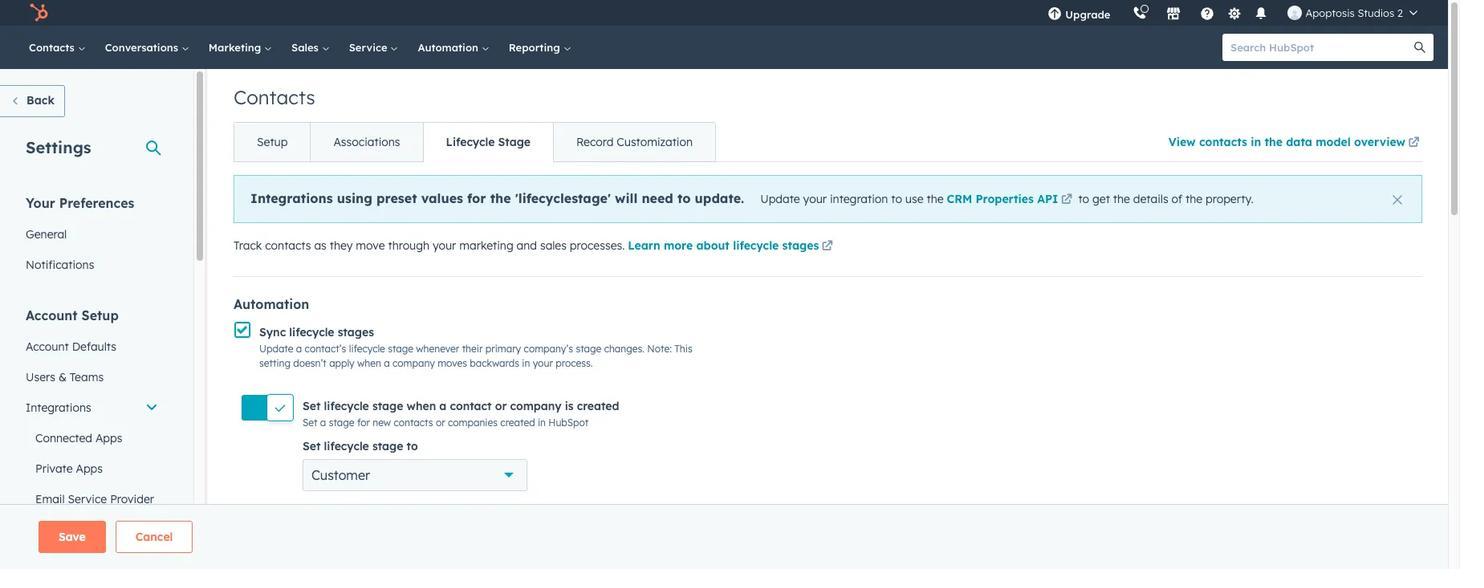Task type: vqa. For each thing, say whether or not it's contained in the screenshot.
the left created
yes



Task type: locate. For each thing, give the bounding box(es) containing it.
email service provider link
[[16, 484, 168, 515]]

1 horizontal spatial for
[[467, 190, 486, 206]]

1 vertical spatial in
[[522, 358, 530, 370]]

0 vertical spatial when
[[357, 358, 381, 370]]

lifecycle up contact's
[[289, 326, 335, 340]]

notifications image
[[1255, 7, 1269, 22]]

1 vertical spatial company
[[510, 399, 562, 413]]

stages down 'integrations using preset values for the 'lifecyclestage' will need to update.' alert
[[783, 239, 819, 253]]

in inside sync lifecycle stages update a contact's lifecycle stage whenever their primary company's stage changes. note: this setting doesn't apply when a company moves backwards in your process.
[[522, 358, 530, 370]]

the right the 'use'
[[927, 192, 944, 206]]

set up set lifecycle stage to
[[303, 417, 318, 429]]

1 vertical spatial integrations
[[26, 401, 91, 415]]

integrations inside 'integrations using preset values for the 'lifecyclestage' will need to update.' alert
[[251, 190, 333, 206]]

2 horizontal spatial your
[[804, 192, 827, 206]]

integrations using preset values for the 'lifecyclestage' will need to update. alert
[[234, 175, 1423, 223]]

sales
[[540, 239, 567, 253]]

1 horizontal spatial when
[[407, 399, 436, 413]]

1 vertical spatial apps
[[76, 462, 103, 476]]

the up marketing
[[490, 190, 511, 206]]

integrations up as
[[251, 190, 333, 206]]

created right is
[[577, 399, 620, 413]]

service down the private apps link
[[68, 492, 107, 507]]

property.
[[1206, 192, 1254, 206]]

2
[[1398, 6, 1404, 19]]

0 horizontal spatial stages
[[338, 326, 374, 340]]

2 horizontal spatial contacts
[[1200, 135, 1248, 149]]

reporting link
[[499, 26, 581, 69]]

0 vertical spatial setup
[[257, 135, 288, 149]]

0 horizontal spatial integrations
[[26, 401, 91, 415]]

search image
[[1415, 42, 1426, 53]]

your down company's
[[533, 358, 553, 370]]

0 horizontal spatial company
[[393, 358, 435, 370]]

0 horizontal spatial or
[[436, 417, 445, 429]]

link opens in a new window image
[[1409, 134, 1420, 153], [1409, 137, 1420, 149]]

hubspot image
[[29, 3, 48, 22]]

1 account from the top
[[26, 308, 78, 324]]

1 vertical spatial setup
[[82, 308, 119, 324]]

2 vertical spatial set
[[303, 439, 321, 453]]

save button
[[39, 521, 106, 553]]

contacts left as
[[265, 239, 311, 253]]

2 vertical spatial contacts
[[394, 417, 433, 429]]

to right need
[[678, 190, 691, 206]]

menu containing apoptosis studios 2
[[1037, 0, 1429, 26]]

marketplaces image
[[1167, 7, 1182, 22]]

stages
[[783, 239, 819, 253], [338, 326, 374, 340]]

0 vertical spatial apps
[[96, 431, 122, 446]]

marketing link
[[199, 26, 282, 69]]

help image
[[1201, 7, 1215, 22]]

automation
[[418, 41, 482, 54], [234, 296, 309, 312]]

record customization link
[[553, 123, 716, 161]]

set up customer
[[303, 439, 321, 453]]

connected
[[35, 431, 92, 446]]

hubspot
[[549, 417, 589, 429]]

1 vertical spatial account
[[26, 340, 69, 354]]

apps inside "connected apps" link
[[96, 431, 122, 446]]

update inside sync lifecycle stages update a contact's lifecycle stage whenever their primary company's stage changes. note: this setting doesn't apply when a company moves backwards in your process.
[[259, 343, 293, 355]]

account up account defaults
[[26, 308, 78, 324]]

company
[[393, 358, 435, 370], [510, 399, 562, 413]]

more
[[664, 239, 693, 253]]

1 horizontal spatial created
[[577, 399, 620, 413]]

navigation containing setup
[[234, 122, 716, 162]]

when inside sync lifecycle stages update a contact's lifecycle stage whenever their primary company's stage changes. note: this setting doesn't apply when a company moves backwards in your process.
[[357, 358, 381, 370]]

when right apply
[[357, 358, 381, 370]]

1 horizontal spatial automation
[[418, 41, 482, 54]]

0 vertical spatial contacts
[[1200, 135, 1248, 149]]

lifecycle for sync lifecycle stages update a contact's lifecycle stage whenever their primary company's stage changes. note: this setting doesn't apply when a company moves backwards in your process.
[[289, 326, 335, 340]]

defaults
[[72, 340, 116, 354]]

in left data
[[1251, 135, 1262, 149]]

1 horizontal spatial integrations
[[251, 190, 333, 206]]

0 horizontal spatial in
[[522, 358, 530, 370]]

update up the setting
[[259, 343, 293, 355]]

lifecycle up set lifecycle stage to
[[324, 399, 369, 413]]

your preferences element
[[16, 194, 168, 280]]

contacts for as
[[265, 239, 311, 253]]

settings image
[[1228, 7, 1242, 21]]

for inside alert
[[467, 190, 486, 206]]

details
[[1134, 192, 1169, 206]]

1 vertical spatial update
[[259, 343, 293, 355]]

link opens in a new window image
[[1062, 193, 1073, 208], [1062, 194, 1073, 206], [822, 238, 833, 257], [822, 241, 833, 253]]

0 horizontal spatial when
[[357, 358, 381, 370]]

the right get
[[1114, 192, 1131, 206]]

0 horizontal spatial update
[[259, 343, 293, 355]]

1 horizontal spatial your
[[533, 358, 553, 370]]

or right contact
[[495, 399, 507, 413]]

lifecycle up customer
[[324, 439, 369, 453]]

in left hubspot
[[538, 417, 546, 429]]

1 vertical spatial service
[[68, 492, 107, 507]]

for
[[467, 190, 486, 206], [357, 417, 370, 429]]

navigation
[[234, 122, 716, 162]]

the
[[1265, 135, 1283, 149], [490, 190, 511, 206], [927, 192, 944, 206], [1114, 192, 1131, 206], [1186, 192, 1203, 206]]

service inside email service provider "link"
[[68, 492, 107, 507]]

automation up "sync"
[[234, 296, 309, 312]]

apps inside the private apps link
[[76, 462, 103, 476]]

0 vertical spatial account
[[26, 308, 78, 324]]

contacts up setup link
[[234, 85, 315, 109]]

stages up apply
[[338, 326, 374, 340]]

2 horizontal spatial in
[[1251, 135, 1262, 149]]

when left contact
[[407, 399, 436, 413]]

your inside sync lifecycle stages update a contact's lifecycle stage whenever their primary company's stage changes. note: this setting doesn't apply when a company moves backwards in your process.
[[533, 358, 553, 370]]

contacts down hubspot link
[[29, 41, 78, 54]]

to left the 'use'
[[892, 192, 903, 206]]

1 horizontal spatial company
[[510, 399, 562, 413]]

company inside sync lifecycle stages update a contact's lifecycle stage whenever their primary company's stage changes. note: this setting doesn't apply when a company moves backwards in your process.
[[393, 358, 435, 370]]

3 set from the top
[[303, 439, 321, 453]]

1 set from the top
[[303, 399, 321, 413]]

0 vertical spatial automation
[[418, 41, 482, 54]]

0 vertical spatial company
[[393, 358, 435, 370]]

1 horizontal spatial contacts
[[234, 85, 315, 109]]

setup link
[[234, 123, 310, 161]]

private
[[35, 462, 73, 476]]

menu
[[1037, 0, 1429, 26]]

2 vertical spatial in
[[538, 417, 546, 429]]

0 horizontal spatial service
[[68, 492, 107, 507]]

for inside the set lifecycle stage when a contact or company is created set a stage for new contacts or companies created in hubspot
[[357, 417, 370, 429]]

0 vertical spatial contacts
[[29, 41, 78, 54]]

0 horizontal spatial setup
[[82, 308, 119, 324]]

company's
[[524, 343, 573, 355]]

your
[[26, 195, 55, 211]]

1 vertical spatial or
[[436, 417, 445, 429]]

a up doesn't
[[296, 343, 302, 355]]

0 vertical spatial stages
[[783, 239, 819, 253]]

sales
[[292, 41, 322, 54]]

the for to get the details of the property.
[[1186, 192, 1203, 206]]

company left is
[[510, 399, 562, 413]]

integrations down the &
[[26, 401, 91, 415]]

1 vertical spatial when
[[407, 399, 436, 413]]

overview
[[1355, 135, 1406, 149]]

1 horizontal spatial setup
[[257, 135, 288, 149]]

when
[[357, 358, 381, 370], [407, 399, 436, 413]]

set for set lifecycle stage when a contact or company is created set a stage for new contacts or companies created in hubspot
[[303, 399, 321, 413]]

integrations for integrations using preset values for the 'lifecyclestage' will need to update.
[[251, 190, 333, 206]]

customer
[[312, 467, 370, 483]]

your
[[804, 192, 827, 206], [433, 239, 456, 253], [533, 358, 553, 370]]

company down 'whenever'
[[393, 358, 435, 370]]

apps
[[96, 431, 122, 446], [76, 462, 103, 476]]

associations
[[334, 135, 400, 149]]

lifecycle inside the set lifecycle stage when a contact or company is created set a stage for new contacts or companies created in hubspot
[[324, 399, 369, 413]]

a left contact
[[440, 399, 447, 413]]

1 horizontal spatial contacts
[[394, 417, 433, 429]]

service right sales link
[[349, 41, 391, 54]]

your inside 'integrations using preset values for the 'lifecyclestage' will need to update.' alert
[[804, 192, 827, 206]]

1 vertical spatial stages
[[338, 326, 374, 340]]

api
[[1038, 192, 1059, 206]]

&
[[59, 370, 67, 385]]

automation right service link
[[418, 41, 482, 54]]

created right companies
[[501, 417, 535, 429]]

account defaults link
[[16, 332, 168, 362]]

1 vertical spatial for
[[357, 417, 370, 429]]

1 vertical spatial set
[[303, 417, 318, 429]]

set for set lifecycle stage to
[[303, 439, 321, 453]]

2 account from the top
[[26, 340, 69, 354]]

in inside the set lifecycle stage when a contact or company is created set a stage for new contacts or companies created in hubspot
[[538, 417, 546, 429]]

track
[[234, 239, 262, 253]]

calling icon image
[[1133, 6, 1148, 21]]

users & teams
[[26, 370, 104, 385]]

1 horizontal spatial in
[[538, 417, 546, 429]]

contacts
[[29, 41, 78, 54], [234, 85, 315, 109]]

account setup
[[26, 308, 119, 324]]

0 vertical spatial your
[[804, 192, 827, 206]]

1 link opens in a new window image from the top
[[1409, 134, 1420, 153]]

1 horizontal spatial or
[[495, 399, 507, 413]]

help button
[[1195, 0, 1222, 26]]

tara schultz image
[[1288, 6, 1303, 20]]

2 vertical spatial your
[[533, 358, 553, 370]]

will
[[615, 190, 638, 206]]

save
[[59, 530, 86, 544]]

0 vertical spatial set
[[303, 399, 321, 413]]

set down doesn't
[[303, 399, 321, 413]]

contact's
[[305, 343, 346, 355]]

lifecycle right about
[[733, 239, 779, 253]]

service link
[[339, 26, 408, 69]]

settings link
[[1225, 4, 1245, 21]]

0 vertical spatial integrations
[[251, 190, 333, 206]]

for left the new
[[357, 417, 370, 429]]

cancel
[[136, 530, 173, 544]]

apps down "connected apps" link
[[76, 462, 103, 476]]

about
[[697, 239, 730, 253]]

0 horizontal spatial contacts
[[29, 41, 78, 54]]

menu item
[[1122, 0, 1125, 26]]

contacts inside 'link'
[[29, 41, 78, 54]]

update right update.
[[761, 192, 800, 206]]

the right of
[[1186, 192, 1203, 206]]

apoptosis studios 2
[[1306, 6, 1404, 19]]

1 horizontal spatial update
[[761, 192, 800, 206]]

your left integration at the right top
[[804, 192, 827, 206]]

contacts
[[1200, 135, 1248, 149], [265, 239, 311, 253], [394, 417, 433, 429]]

0 horizontal spatial contacts
[[265, 239, 311, 253]]

in down company's
[[522, 358, 530, 370]]

lifecycle
[[446, 135, 495, 149]]

update.
[[695, 190, 745, 206]]

account defaults
[[26, 340, 116, 354]]

0 vertical spatial for
[[467, 190, 486, 206]]

customization
[[617, 135, 693, 149]]

1 horizontal spatial service
[[349, 41, 391, 54]]

contacts right the new
[[394, 417, 433, 429]]

your right the through
[[433, 239, 456, 253]]

1 horizontal spatial stages
[[783, 239, 819, 253]]

0 vertical spatial update
[[761, 192, 800, 206]]

integrations
[[251, 190, 333, 206], [26, 401, 91, 415]]

or left companies
[[436, 417, 445, 429]]

contacts inside "view contacts in the data model overview" link
[[1200, 135, 1248, 149]]

0 horizontal spatial created
[[501, 417, 535, 429]]

0 horizontal spatial your
[[433, 239, 456, 253]]

integrations inside integrations button
[[26, 401, 91, 415]]

1 vertical spatial contacts
[[265, 239, 311, 253]]

0 vertical spatial service
[[349, 41, 391, 54]]

integrations using preset values for the 'lifecyclestage' will need to update.
[[251, 190, 745, 206]]

1 vertical spatial contacts
[[234, 85, 315, 109]]

0 horizontal spatial for
[[357, 417, 370, 429]]

back
[[27, 93, 55, 108]]

move
[[356, 239, 385, 253]]

0 horizontal spatial automation
[[234, 296, 309, 312]]

learn more about lifecycle stages
[[628, 239, 819, 253]]

the left data
[[1265, 135, 1283, 149]]

account for account defaults
[[26, 340, 69, 354]]

note:
[[648, 343, 672, 355]]

set lifecycle stage to
[[303, 439, 418, 453]]

contact
[[450, 399, 492, 413]]

1 vertical spatial your
[[433, 239, 456, 253]]

created
[[577, 399, 620, 413], [501, 417, 535, 429]]

contacts right view
[[1200, 135, 1248, 149]]

through
[[388, 239, 430, 253]]

is
[[565, 399, 574, 413]]

to get the details of the property.
[[1076, 192, 1254, 206]]

account up users at the bottom of the page
[[26, 340, 69, 354]]

using
[[337, 190, 373, 206]]

lifecycle up apply
[[349, 343, 385, 355]]

apps up the private apps link
[[96, 431, 122, 446]]

for right values
[[467, 190, 486, 206]]

settings
[[26, 137, 91, 157]]

1 vertical spatial created
[[501, 417, 535, 429]]

stages inside sync lifecycle stages update a contact's lifecycle stage whenever their primary company's stage changes. note: this setting doesn't apply when a company moves backwards in your process.
[[338, 326, 374, 340]]



Task type: describe. For each thing, give the bounding box(es) containing it.
email
[[35, 492, 65, 507]]

a up set lifecycle stage to
[[320, 417, 326, 429]]

general
[[26, 227, 67, 242]]

general link
[[16, 219, 168, 250]]

Search HubSpot search field
[[1223, 34, 1420, 61]]

the for integrations using preset values for the 'lifecyclestage' will need to update.
[[490, 190, 511, 206]]

connected apps
[[35, 431, 122, 446]]

view contacts in the data model overview
[[1169, 135, 1406, 149]]

conversations link
[[95, 26, 199, 69]]

close image
[[1393, 195, 1403, 205]]

stage up process.
[[576, 343, 602, 355]]

their
[[462, 343, 483, 355]]

preferences
[[59, 195, 134, 211]]

changes.
[[604, 343, 645, 355]]

hubspot link
[[19, 3, 60, 22]]

integration
[[830, 192, 888, 206]]

provider
[[110, 492, 154, 507]]

'lifecyclestage'
[[515, 190, 611, 206]]

setting
[[259, 358, 291, 370]]

this
[[675, 343, 693, 355]]

search button
[[1407, 34, 1434, 61]]

preset
[[377, 190, 417, 206]]

view contacts in the data model overview link
[[1169, 124, 1423, 161]]

link opens in a new window image inside learn more about lifecycle stages link
[[822, 241, 833, 253]]

when inside the set lifecycle stage when a contact or company is created set a stage for new contacts or companies created in hubspot
[[407, 399, 436, 413]]

cancel button
[[115, 521, 193, 553]]

stage up the new
[[373, 399, 403, 413]]

your preferences
[[26, 195, 134, 211]]

service inside service link
[[349, 41, 391, 54]]

studios
[[1358, 6, 1395, 19]]

marketplace downloads
[[26, 526, 153, 540]]

moves
[[438, 358, 467, 370]]

track contacts as they move through your marketing and sales processes.
[[234, 239, 628, 253]]

primary
[[486, 343, 521, 355]]

users & teams link
[[16, 362, 168, 393]]

sales link
[[282, 26, 339, 69]]

notifications
[[26, 258, 94, 272]]

learn more about lifecycle stages link
[[628, 238, 836, 257]]

as
[[314, 239, 327, 253]]

a right apply
[[384, 358, 390, 370]]

account setup element
[[16, 307, 168, 569]]

apps for private apps
[[76, 462, 103, 476]]

account for account setup
[[26, 308, 78, 324]]

marketplace
[[26, 526, 91, 540]]

automation inside automation link
[[418, 41, 482, 54]]

whenever
[[416, 343, 460, 355]]

stage down the new
[[373, 439, 403, 453]]

marketing
[[460, 239, 514, 253]]

notifications link
[[16, 250, 168, 280]]

lifecycle stage link
[[423, 123, 553, 161]]

marketplaces button
[[1158, 0, 1191, 26]]

automation link
[[408, 26, 499, 69]]

process.
[[556, 358, 593, 370]]

and
[[517, 239, 537, 253]]

page section element
[[0, 521, 1449, 553]]

stage
[[498, 135, 531, 149]]

crm properties api
[[947, 192, 1059, 206]]

sync
[[259, 326, 286, 340]]

need
[[642, 190, 674, 206]]

view
[[1169, 135, 1196, 149]]

0 vertical spatial created
[[577, 399, 620, 413]]

to left get
[[1079, 192, 1090, 206]]

marketplace downloads link
[[16, 518, 168, 548]]

integrations for integrations
[[26, 401, 91, 415]]

upgrade image
[[1048, 7, 1063, 22]]

contacts inside the set lifecycle stage when a contact or company is created set a stage for new contacts or companies created in hubspot
[[394, 417, 433, 429]]

apps for connected apps
[[96, 431, 122, 446]]

model
[[1316, 135, 1351, 149]]

values
[[421, 190, 463, 206]]

calling icon button
[[1127, 2, 1154, 23]]

associations link
[[310, 123, 423, 161]]

to up customer "popup button"
[[407, 439, 418, 453]]

notifications button
[[1248, 0, 1276, 26]]

back link
[[0, 85, 65, 117]]

doesn't
[[293, 358, 327, 370]]

0 vertical spatial in
[[1251, 135, 1262, 149]]

stage left 'whenever'
[[388, 343, 414, 355]]

new
[[373, 417, 391, 429]]

of
[[1172, 192, 1183, 206]]

integrations button
[[16, 393, 168, 423]]

they
[[330, 239, 353, 253]]

the for update your integration to use the
[[927, 192, 944, 206]]

2 link opens in a new window image from the top
[[1409, 137, 1420, 149]]

apply
[[329, 358, 355, 370]]

marketing
[[209, 41, 264, 54]]

teams
[[70, 370, 104, 385]]

backwards
[[470, 358, 520, 370]]

get
[[1093, 192, 1111, 206]]

customer button
[[303, 459, 528, 491]]

2 set from the top
[[303, 417, 318, 429]]

reporting
[[509, 41, 563, 54]]

lifecycle for set lifecycle stage to
[[324, 439, 369, 453]]

0 vertical spatial or
[[495, 399, 507, 413]]

update inside alert
[[761, 192, 800, 206]]

lifecycle for set lifecycle stage when a contact or company is created set a stage for new contacts or companies created in hubspot
[[324, 399, 369, 413]]

data
[[1287, 135, 1313, 149]]

contacts link
[[19, 26, 95, 69]]

companies
[[448, 417, 498, 429]]

upgrade
[[1066, 8, 1111, 21]]

apoptosis
[[1306, 6, 1355, 19]]

company inside the set lifecycle stage when a contact or company is created set a stage for new contacts or companies created in hubspot
[[510, 399, 562, 413]]

set lifecycle stage when a contact or company is created set a stage for new contacts or companies created in hubspot
[[303, 399, 620, 429]]

record customization
[[577, 135, 693, 149]]

properties
[[976, 192, 1034, 206]]

private apps
[[35, 462, 103, 476]]

stage up set lifecycle stage to
[[329, 417, 355, 429]]

record
[[577, 135, 614, 149]]

1 vertical spatial automation
[[234, 296, 309, 312]]

connected apps link
[[16, 423, 168, 454]]

use
[[906, 192, 924, 206]]

lifecycle stage
[[446, 135, 531, 149]]

conversations
[[105, 41, 181, 54]]

downloads
[[95, 526, 153, 540]]

contacts for in
[[1200, 135, 1248, 149]]



